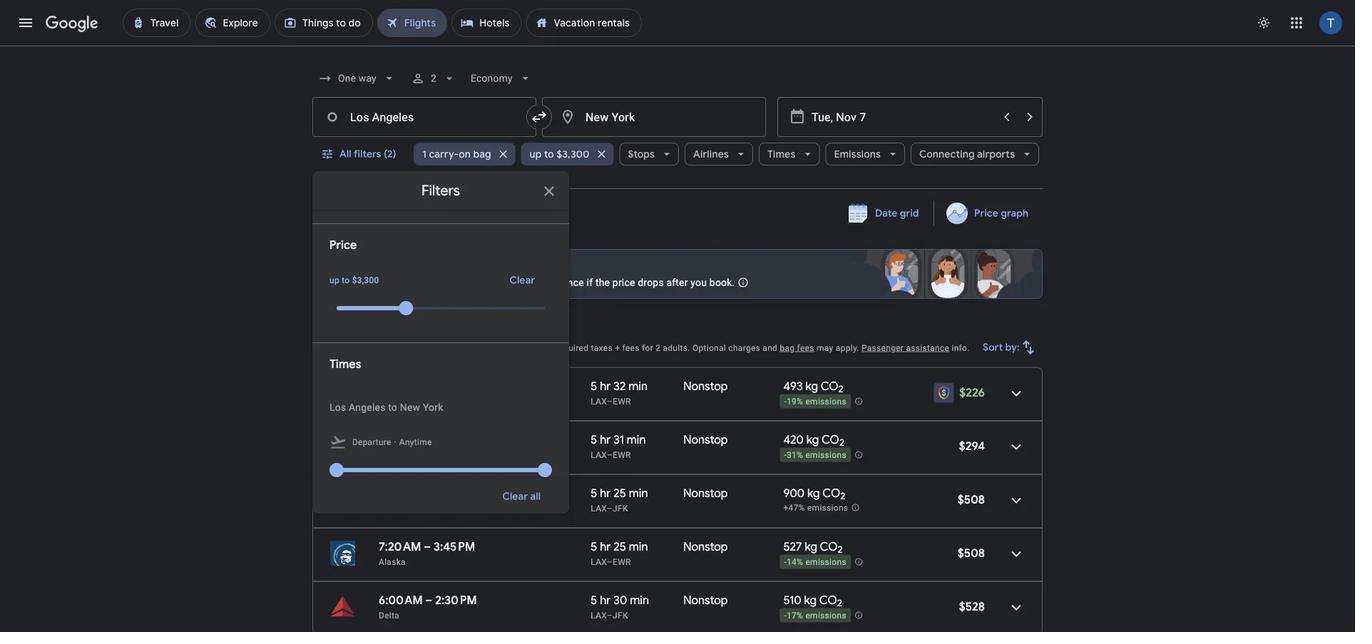 Task type: describe. For each thing, give the bounding box(es) containing it.
226 US dollars text field
[[960, 385, 985, 400]]

up to $3,300 inside popup button
[[530, 148, 589, 161]]

all
[[530, 490, 541, 503]]

up to $3,300 button
[[521, 137, 614, 171]]

price graph button
[[937, 201, 1040, 226]]

493
[[784, 379, 803, 394]]

5 hr 31 min lax – ewr
[[591, 432, 646, 460]]

total duration 5 hr 25 min. element for 900
[[591, 486, 684, 503]]

508 us dollars text field for 900
[[958, 492, 985, 507]]

change appearance image
[[1247, 6, 1282, 40]]

ewr for 31
[[613, 450, 631, 460]]

prices
[[497, 343, 522, 353]]

sort
[[983, 341, 1004, 354]]

-17% emissions
[[784, 611, 847, 621]]

Arrival time: 3:45 PM. text field
[[434, 539, 475, 554]]

min for 527
[[629, 539, 648, 554]]

price graph
[[975, 207, 1029, 220]]

lax inside 5 hr 32 min lax – ewr
[[591, 396, 607, 406]]

nonstop for 527
[[684, 539, 728, 554]]

flight details. leaves los angeles international airport at 9:15 pm on tuesday, november 7 and arrives at newark liberty international airport at 5:47 am on wednesday, november 8. image
[[1000, 376, 1034, 411]]

2 for 510
[[838, 597, 843, 610]]

527
[[784, 539, 802, 554]]

prices include required taxes + fees for 2 adults. optional charges and bag fees may apply. passenger assistance
[[497, 343, 950, 353]]

leaves los angeles international airport at 6:00 am on tuesday, november 7 and arrives at john f. kennedy international airport at 2:30 pm on tuesday, november 7. element
[[379, 593, 477, 608]]

google
[[443, 277, 475, 288]]

14%
[[787, 557, 804, 567]]

co for 493
[[821, 379, 839, 394]]

emissions for 420
[[806, 450, 847, 460]]

date grid button
[[839, 201, 931, 226]]

7
[[441, 203, 447, 215]]

price for price graph
[[975, 207, 999, 220]]

for
[[364, 277, 379, 288]]

co for 510
[[820, 593, 838, 608]]

ewr for 32
[[613, 396, 631, 406]]

527 kg co 2
[[784, 539, 843, 556]]

connecting
[[919, 148, 975, 161]]

price guarantee
[[364, 258, 449, 273]]

32
[[614, 379, 626, 394]]

flight details. leaves los angeles international airport at 7:20 am on tuesday, november 7 and arrives at newark liberty international airport at 3:45 pm on tuesday, november 7. image
[[1000, 537, 1034, 571]]

hr for 6:00 am
[[600, 593, 611, 608]]

book.
[[710, 277, 735, 288]]

spirit
[[379, 396, 400, 406]]

on for carry-
[[459, 148, 471, 161]]

nonstop for 493
[[684, 379, 728, 394]]

– right 10:28 am
[[429, 432, 436, 447]]

1 carry-on bag button
[[414, 137, 515, 171]]

-19% emissions
[[784, 397, 847, 407]]

30
[[614, 593, 627, 608]]

kg for 900
[[808, 486, 820, 501]]

kg for 527
[[805, 539, 818, 554]]

best
[[313, 321, 342, 339]]

5 inside 5 hr 25 min lax – jfk
[[591, 486, 598, 501]]

graph
[[1001, 207, 1029, 220]]

nonstop flight. element for 510
[[684, 593, 728, 610]]

nonstop flight. element for 527
[[684, 539, 728, 556]]

sort by:
[[983, 341, 1020, 354]]

hr for 10:28 am
[[600, 432, 611, 447]]

charges
[[729, 343, 761, 353]]

close dialog image
[[541, 183, 558, 200]]

1 fees from the left
[[623, 343, 640, 353]]

7:20 am – 3:45 pm alaska
[[379, 539, 475, 567]]

Departure text field
[[812, 98, 995, 136]]

on for based
[[371, 343, 381, 353]]

nonstop flight. element for 420
[[684, 432, 728, 449]]

york
[[423, 401, 443, 413]]

jfk for 25
[[613, 503, 628, 513]]

to inside up to $3,300 popup button
[[544, 148, 554, 161]]

19%
[[787, 397, 804, 407]]

+47% emissions
[[784, 503, 849, 513]]

508 us dollars text field for 527
[[958, 546, 985, 561]]

2 for 493
[[839, 383, 844, 395]]

apply.
[[836, 343, 860, 353]]

price for price
[[330, 238, 357, 253]]

10:28 am
[[379, 432, 426, 447]]

– inside 5 hr 25 min lax – ewr
[[607, 557, 613, 567]]

nonstop flight. element for 900
[[684, 486, 728, 503]]

total duration 5 hr 25 min. element for 527
[[591, 539, 684, 556]]

Departure time: 7:20 AM. text field
[[379, 539, 421, 554]]

date grid
[[876, 207, 920, 220]]

nov
[[419, 203, 438, 215]]

co for 420
[[822, 432, 840, 447]]

all
[[340, 148, 352, 161]]

lax for 10:28 am
[[591, 450, 607, 460]]

5 for 7:20 am
[[591, 539, 598, 554]]

min for 510
[[630, 593, 649, 608]]

2 inside popup button
[[431, 72, 437, 84]]

- for 493
[[784, 397, 787, 407]]

learn more about price guarantee image
[[726, 265, 761, 300]]

filters
[[422, 181, 460, 199]]

nonstop for 900
[[684, 486, 728, 501]]

connecting airports button
[[911, 137, 1039, 171]]

best flights
[[313, 321, 387, 339]]

ewr for 25
[[613, 557, 631, 567]]

grid
[[901, 207, 920, 220]]

5 inside 5 hr 32 min lax – ewr
[[591, 379, 598, 394]]

nonstop for 420
[[684, 432, 728, 447]]

kg for 493
[[806, 379, 819, 394]]

5 hr 30 min lax – jfk
[[591, 593, 649, 620]]

1 carry-on bag
[[422, 148, 491, 161]]

$3,300 inside popup button
[[556, 148, 589, 161]]

$528
[[960, 599, 985, 614]]

convenience
[[423, 343, 473, 353]]

emissions
[[834, 148, 881, 161]]

min for 493
[[629, 379, 648, 394]]

2 button
[[405, 61, 462, 96]]

2 you from the left
[[691, 277, 707, 288]]

taxes
[[591, 343, 613, 353]]

after
[[667, 277, 688, 288]]

co for 900
[[823, 486, 841, 501]]

$508 for 900
[[958, 492, 985, 507]]

– inside 7:20 am – 3:45 pm alaska
[[424, 539, 431, 554]]

hr for 7:20 am
[[600, 539, 611, 554]]

1 you from the left
[[502, 277, 518, 288]]

connecting airports
[[919, 148, 1015, 161]]

if
[[587, 277, 593, 288]]

2 the from the left
[[596, 277, 610, 288]]

– inside 5 hr 32 min lax – ewr
[[607, 396, 613, 406]]

2 for 420
[[840, 437, 845, 449]]

510 kg co 2
[[784, 593, 843, 610]]

lax for 6:00 am
[[591, 610, 607, 620]]

2 for 527
[[838, 544, 843, 556]]

Departure time: 10:28 AM. text field
[[379, 432, 426, 447]]

optional
[[693, 343, 726, 353]]

guarantee
[[394, 258, 449, 273]]

flights
[[345, 321, 387, 339]]

2 for 900
[[841, 490, 846, 502]]

510
[[784, 593, 802, 608]]

airlines button
[[685, 137, 753, 171]]

track prices
[[337, 203, 395, 215]]

leaves los angeles international airport at 10:28 am on tuesday, november 7 and arrives at newark liberty international airport at 6:59 pm on tuesday, november 7. element
[[379, 432, 480, 447]]

bag inside best flights main content
[[780, 343, 795, 353]]

1 the from the left
[[521, 277, 536, 288]]

total duration 5 hr 30 min. element
[[591, 593, 684, 610]]

1
[[422, 148, 426, 161]]

clear all button
[[485, 480, 558, 514]]

drops
[[638, 277, 664, 288]]

flight details. leaves los angeles international airport at 6:00 am on tuesday, november 7 and arrives at john f. kennedy international airport at 2:30 pm on tuesday, november 7. image
[[1000, 590, 1034, 625]]

track
[[337, 203, 363, 215]]

900 kg co 2
[[784, 486, 846, 502]]

– inside 5 hr 30 min lax – jfk
[[607, 610, 613, 620]]

total duration 5 hr 31 min. element
[[591, 432, 684, 449]]

clear all
[[503, 490, 541, 503]]

for some flights, google pays you the difference if the price drops after you book.
[[364, 277, 735, 288]]

stops
[[628, 148, 655, 161]]

pays
[[478, 277, 500, 288]]

-14% emissions
[[784, 557, 847, 567]]



Task type: locate. For each thing, give the bounding box(es) containing it.
0 vertical spatial price
[[613, 277, 635, 288]]

5 hr 25 min lax – jfk
[[591, 486, 648, 513]]

– down the total duration 5 hr 31 min. element in the bottom of the page
[[607, 450, 613, 460]]

1 vertical spatial $3,300
[[352, 275, 379, 285]]

5 for 10:28 am
[[591, 432, 598, 447]]

los
[[330, 401, 346, 413]]

kg inside 527 kg co 2
[[805, 539, 818, 554]]

hr inside 5 hr 32 min lax – ewr
[[600, 379, 611, 394]]

difference
[[538, 277, 584, 288]]

- for 527
[[784, 557, 787, 567]]

0 vertical spatial $508
[[958, 492, 985, 507]]

2 horizontal spatial price
[[975, 207, 999, 220]]

min inside 5 hr 30 min lax – jfk
[[630, 593, 649, 608]]

2 - from the top
[[784, 450, 787, 460]]

$3,300 up close dialog image
[[556, 148, 589, 161]]

25 for 900
[[614, 486, 626, 501]]

price
[[975, 207, 999, 220], [330, 238, 357, 253], [364, 258, 391, 273]]

1 horizontal spatial you
[[691, 277, 707, 288]]

co inside 420 kg co 2
[[822, 432, 840, 447]]

total duration 5 hr 25 min. element down 5 hr 31 min lax – ewr
[[591, 486, 684, 503]]

0 horizontal spatial to
[[342, 275, 350, 285]]

lax inside 5 hr 30 min lax – jfk
[[591, 610, 607, 620]]

los angeles to new york
[[330, 401, 443, 413]]

emissions
[[806, 397, 847, 407], [806, 450, 847, 460], [808, 503, 849, 513], [806, 557, 847, 567], [806, 611, 847, 621]]

5 down 5 hr 31 min lax – ewr
[[591, 486, 598, 501]]

hr left 32
[[600, 379, 611, 394]]

420 kg co 2
[[784, 432, 845, 449]]

0 horizontal spatial $3,300
[[352, 275, 379, 285]]

0 vertical spatial jfk
[[613, 503, 628, 513]]

508 US dollars text field
[[958, 492, 985, 507], [958, 546, 985, 561]]

lax up 5 hr 30 min lax – jfk
[[591, 557, 607, 567]]

- down 493
[[784, 397, 787, 407]]

2 ewr from the top
[[613, 450, 631, 460]]

kg up '-17% emissions'
[[805, 593, 817, 608]]

for
[[642, 343, 654, 353]]

bag left may
[[780, 343, 795, 353]]

emissions for 493
[[806, 397, 847, 407]]

include
[[525, 343, 554, 353]]

25 for 527
[[614, 539, 626, 554]]

min for 420
[[627, 432, 646, 447]]

and left convenience
[[406, 343, 421, 353]]

-
[[784, 397, 787, 407], [784, 450, 787, 460], [784, 557, 787, 567], [784, 611, 787, 621]]

find the best price region
[[313, 200, 1043, 238]]

2 inside 493 kg co 2
[[839, 383, 844, 395]]

5 hr 25 min lax – ewr
[[591, 539, 648, 567]]

fees left may
[[797, 343, 815, 353]]

min
[[629, 379, 648, 394], [627, 432, 646, 447], [629, 486, 648, 501], [629, 539, 648, 554], [630, 593, 649, 608]]

departure
[[352, 437, 391, 447]]

clear button
[[493, 269, 552, 292]]

1 nonstop flight. element from the top
[[684, 379, 728, 396]]

airports
[[977, 148, 1015, 161]]

ewr down 31
[[613, 450, 631, 460]]

lax for 7:20 am
[[591, 557, 607, 567]]

you right after
[[691, 277, 707, 288]]

1 hr from the top
[[600, 379, 611, 394]]

times down based
[[330, 357, 362, 372]]

to left for
[[342, 275, 350, 285]]

price down track
[[330, 238, 357, 253]]

2 $508 from the top
[[958, 546, 985, 561]]

min down 5 hr 31 min lax – ewr
[[629, 486, 648, 501]]

0 vertical spatial clear
[[510, 274, 535, 287]]

3 hr from the top
[[600, 486, 611, 501]]

2 508 us dollars text field from the top
[[958, 546, 985, 561]]

times button
[[759, 137, 820, 171]]

kg inside 493 kg co 2
[[806, 379, 819, 394]]

price up for
[[364, 258, 391, 273]]

nonstop flight. element for 493
[[684, 379, 728, 396]]

2 inside 900 kg co 2
[[841, 490, 846, 502]]

0 vertical spatial $3,300
[[556, 148, 589, 161]]

$3,300
[[556, 148, 589, 161], [352, 275, 379, 285]]

5 left 31
[[591, 432, 598, 447]]

1 vertical spatial 508 us dollars text field
[[958, 546, 985, 561]]

1 horizontal spatial and
[[763, 343, 778, 353]]

kg up -19% emissions
[[806, 379, 819, 394]]

bag fees button
[[780, 343, 815, 353]]

to up close dialog image
[[544, 148, 554, 161]]

new
[[400, 401, 420, 413]]

times right airlines popup button
[[767, 148, 796, 161]]

co up -19% emissions
[[821, 379, 839, 394]]

2 nonstop flight. element from the top
[[684, 432, 728, 449]]

– inside 5 hr 31 min lax – ewr
[[607, 450, 613, 460]]

2 lax from the top
[[591, 450, 607, 460]]

on inside popup button
[[459, 148, 471, 161]]

price left graph
[[975, 207, 999, 220]]

on inside best flights main content
[[371, 343, 381, 353]]

lax down total duration 5 hr 30 min. element
[[591, 610, 607, 620]]

5 nonstop from the top
[[684, 593, 728, 608]]

294 US dollars text field
[[960, 439, 985, 453]]

0 horizontal spatial up to $3,300
[[330, 275, 379, 285]]

– inside 5 hr 25 min lax – jfk
[[607, 503, 613, 513]]

2 horizontal spatial to
[[544, 148, 554, 161]]

1 horizontal spatial up to $3,300
[[530, 148, 589, 161]]

date
[[876, 207, 898, 220]]

2 inside 527 kg co 2
[[838, 544, 843, 556]]

7:20 am
[[379, 539, 421, 554]]

None text field
[[542, 97, 766, 137]]

5 hr from the top
[[600, 593, 611, 608]]

nonstop
[[684, 379, 728, 394], [684, 432, 728, 447], [684, 486, 728, 501], [684, 539, 728, 554], [684, 593, 728, 608]]

Departure time: 6:00 AM. text field
[[379, 593, 423, 608]]

ranked
[[313, 343, 342, 353]]

main menu image
[[17, 14, 34, 31]]

1 and from the left
[[406, 343, 421, 353]]

2 nonstop from the top
[[684, 432, 728, 447]]

3:45 pm
[[434, 539, 475, 554]]

jfk
[[613, 503, 628, 513], [613, 610, 628, 620]]

ewr down 32
[[613, 396, 631, 406]]

4 5 from the top
[[591, 539, 598, 554]]

3 ewr from the top
[[613, 557, 631, 567]]

5 inside 5 hr 30 min lax – jfk
[[591, 593, 598, 608]]

1 jfk from the top
[[613, 503, 628, 513]]

0 horizontal spatial price
[[330, 238, 357, 253]]

1 total duration 5 hr 25 min. element from the top
[[591, 486, 684, 503]]

total duration 5 hr 25 min. element
[[591, 486, 684, 503], [591, 539, 684, 556]]

nonstop flight. element
[[684, 379, 728, 396], [684, 432, 728, 449], [684, 486, 728, 503], [684, 539, 728, 556], [684, 593, 728, 610]]

2 inside the 510 kg co 2
[[838, 597, 843, 610]]

1 vertical spatial up
[[330, 275, 340, 285]]

3 5 from the top
[[591, 486, 598, 501]]

1 nonstop from the top
[[684, 379, 728, 394]]

– left arrival time: 2:30 pm. text field
[[426, 593, 433, 608]]

emissions down 420 kg co 2
[[806, 450, 847, 460]]

may
[[817, 343, 834, 353]]

times inside popup button
[[767, 148, 796, 161]]

kg up -14% emissions
[[805, 539, 818, 554]]

3 nonstop from the top
[[684, 486, 728, 501]]

total duration 5 hr 25 min. element down 5 hr 25 min lax – jfk
[[591, 539, 684, 556]]

co inside 900 kg co 2
[[823, 486, 841, 501]]

None text field
[[313, 97, 537, 137]]

1 horizontal spatial on
[[459, 148, 471, 161]]

- for 510
[[784, 611, 787, 621]]

clear for clear
[[510, 274, 535, 287]]

min inside 5 hr 31 min lax – ewr
[[627, 432, 646, 447]]

leaves los angeles international airport at 7:20 am on tuesday, november 7 and arrives at newark liberty international airport at 3:45 pm on tuesday, november 7. element
[[379, 539, 475, 554]]

25 down 5 hr 25 min lax – jfk
[[614, 539, 626, 554]]

1 horizontal spatial times
[[767, 148, 796, 161]]

co inside the 510 kg co 2
[[820, 593, 838, 608]]

fees right +
[[623, 343, 640, 353]]

4 nonstop from the top
[[684, 539, 728, 554]]

on right 1 at the top of the page
[[459, 148, 471, 161]]

1 $508 from the top
[[958, 492, 985, 507]]

1 horizontal spatial price
[[613, 277, 635, 288]]

0 horizontal spatial bag
[[473, 148, 491, 161]]

kg inside 420 kg co 2
[[807, 432, 819, 447]]

jfk down 30
[[613, 610, 628, 620]]

some
[[381, 277, 407, 288]]

5 5 from the top
[[591, 593, 598, 608]]

Arrival time: 2:30 PM. text field
[[435, 593, 477, 608]]

5 inside 5 hr 25 min lax – ewr
[[591, 539, 598, 554]]

– down total duration 5 hr 30 min. element
[[607, 610, 613, 620]]

co up +47% emissions
[[823, 486, 841, 501]]

2
[[431, 72, 437, 84], [656, 343, 661, 353], [839, 383, 844, 395], [840, 437, 845, 449], [841, 490, 846, 502], [838, 544, 843, 556], [838, 597, 843, 610]]

0 vertical spatial ewr
[[613, 396, 631, 406]]

hr down 5 hr 31 min lax – ewr
[[600, 486, 611, 501]]

0 vertical spatial on
[[459, 148, 471, 161]]

min inside 5 hr 25 min lax – ewr
[[629, 539, 648, 554]]

None search field
[[313, 61, 1043, 577]]

1 vertical spatial price
[[383, 343, 403, 353]]

up to $3,300 left some
[[330, 275, 379, 285]]

1 horizontal spatial price
[[364, 258, 391, 273]]

5 hr 32 min lax – ewr
[[591, 379, 648, 406]]

1 vertical spatial on
[[371, 343, 381, 353]]

price for price guarantee
[[364, 258, 391, 273]]

ewr up 30
[[613, 557, 631, 567]]

–
[[607, 396, 613, 406], [429, 432, 436, 447], [607, 450, 613, 460], [607, 503, 613, 513], [424, 539, 431, 554], [607, 557, 613, 567], [426, 593, 433, 608], [607, 610, 613, 620]]

6:00 am
[[379, 593, 423, 608]]

1 vertical spatial ewr
[[613, 450, 631, 460]]

flight details. leaves los angeles international airport at 10:28 am on tuesday, november 7 and arrives at newark liberty international airport at 6:59 pm on tuesday, november 7. image
[[1000, 430, 1034, 464]]

co for 527
[[820, 539, 838, 554]]

price inside button
[[975, 207, 999, 220]]

co inside 527 kg co 2
[[820, 539, 838, 554]]

5 nonstop flight. element from the top
[[684, 593, 728, 610]]

4 lax from the top
[[591, 557, 607, 567]]

lax inside 5 hr 25 min lax – jfk
[[591, 503, 607, 513]]

$226
[[960, 385, 985, 400]]

1 lax from the top
[[591, 396, 607, 406]]

1 vertical spatial to
[[342, 275, 350, 285]]

3 lax from the top
[[591, 503, 607, 513]]

1 horizontal spatial $3,300
[[556, 148, 589, 161]]

nonstop for 510
[[684, 593, 728, 608]]

min right 32
[[629, 379, 648, 394]]

$3,300 left some
[[352, 275, 379, 285]]

1 horizontal spatial up
[[530, 148, 542, 161]]

1 vertical spatial price
[[330, 238, 357, 253]]

kg inside the 510 kg co 2
[[805, 593, 817, 608]]

– left 3:45 pm text field
[[424, 539, 431, 554]]

$508 for 527
[[958, 546, 985, 561]]

adults.
[[663, 343, 690, 353]]

2 hr from the top
[[600, 432, 611, 447]]

– up 5 hr 25 min lax – ewr
[[607, 503, 613, 513]]

508 us dollars text field left flight details. leaves los angeles international airport at 7:20 am on tuesday, november 7 and arrives at newark liberty international airport at 3:45 pm on tuesday, november 7. image
[[958, 546, 985, 561]]

1 vertical spatial jfk
[[613, 610, 628, 620]]

jfk inside 5 hr 30 min lax – jfk
[[613, 610, 628, 620]]

1 vertical spatial bag
[[780, 343, 795, 353]]

10:28 am –
[[379, 432, 439, 447]]

emissions down 900 kg co 2
[[808, 503, 849, 513]]

jfk inside 5 hr 25 min lax – jfk
[[613, 503, 628, 513]]

hr inside 5 hr 31 min lax – ewr
[[600, 432, 611, 447]]

min down 5 hr 25 min lax – jfk
[[629, 539, 648, 554]]

$508 left flight details. leaves los angeles international airport at 7:20 am on tuesday, november 7 and arrives at newark liberty international airport at 3:45 pm on tuesday, november 7. image
[[958, 546, 985, 561]]

0 vertical spatial to
[[544, 148, 554, 161]]

1 ewr from the top
[[613, 396, 631, 406]]

1 vertical spatial clear
[[503, 490, 528, 503]]

kg up "-31% emissions"
[[807, 432, 819, 447]]

3 nonstop flight. element from the top
[[684, 486, 728, 503]]

5 inside 5 hr 31 min lax – ewr
[[591, 432, 598, 447]]

lax inside 5 hr 25 min lax – ewr
[[591, 557, 607, 567]]

0 vertical spatial up
[[530, 148, 542, 161]]

0 horizontal spatial and
[[406, 343, 421, 353]]

1 vertical spatial up to $3,300
[[330, 275, 379, 285]]

1 horizontal spatial bag
[[780, 343, 795, 353]]

5 left 32
[[591, 379, 598, 394]]

lax inside 5 hr 31 min lax – ewr
[[591, 450, 607, 460]]

lax up 5 hr 25 min lax – ewr
[[591, 503, 607, 513]]

emissions down 493 kg co 2
[[806, 397, 847, 407]]

1 horizontal spatial the
[[596, 277, 610, 288]]

flight details. leaves los angeles international airport at 6:05 am on tuesday, november 7 and arrives at john f. kennedy international airport at 2:30 pm on tuesday, november 7. image
[[1000, 483, 1034, 518]]

1 - from the top
[[784, 397, 787, 407]]

bag
[[473, 148, 491, 161], [780, 343, 795, 353]]

filters
[[354, 148, 382, 161]]

17%
[[787, 611, 804, 621]]

(2)
[[384, 148, 396, 161]]

the left the difference
[[521, 277, 536, 288]]

min right 31
[[627, 432, 646, 447]]

0 vertical spatial 508 us dollars text field
[[958, 492, 985, 507]]

-31% emissions
[[784, 450, 847, 460]]

clear
[[510, 274, 535, 287], [503, 490, 528, 503]]

price down flights
[[383, 343, 403, 353]]

1 508 us dollars text field from the top
[[958, 492, 985, 507]]

flights,
[[410, 277, 440, 288]]

clear right pays
[[510, 274, 535, 287]]

2 jfk from the top
[[613, 610, 628, 620]]

lax down the total duration 5 hr 32 min. element
[[591, 396, 607, 406]]

ewr inside 5 hr 31 min lax – ewr
[[613, 450, 631, 460]]

1 vertical spatial 25
[[614, 539, 626, 554]]

4 nonstop flight. element from the top
[[684, 539, 728, 556]]

5 for 6:00 am
[[591, 593, 598, 608]]

the right the if
[[596, 277, 610, 288]]

2 vertical spatial price
[[364, 258, 391, 273]]

1 vertical spatial total duration 5 hr 25 min. element
[[591, 539, 684, 556]]

lax down the total duration 5 hr 31 min. element in the bottom of the page
[[591, 450, 607, 460]]

up
[[530, 148, 542, 161], [330, 275, 340, 285]]

hr left 30
[[600, 593, 611, 608]]

kg inside 900 kg co 2
[[808, 486, 820, 501]]

4 hr from the top
[[600, 539, 611, 554]]

1 5 from the top
[[591, 379, 598, 394]]

price left 'drops' at the top left of the page
[[613, 277, 635, 288]]

to left new
[[388, 401, 397, 413]]

hr left 31
[[600, 432, 611, 447]]

2:30 pm
[[435, 593, 477, 608]]

2 total duration 5 hr 25 min. element from the top
[[591, 539, 684, 556]]

kg up +47% emissions
[[808, 486, 820, 501]]

clear for clear all
[[503, 490, 528, 503]]

all filters (2) button
[[313, 137, 408, 171]]

and right charges
[[763, 343, 778, 353]]

hr inside 5 hr 25 min lax – jfk
[[600, 486, 611, 501]]

1 horizontal spatial fees
[[797, 343, 815, 353]]

hr inside 5 hr 25 min lax – ewr
[[600, 539, 611, 554]]

0 horizontal spatial up
[[330, 275, 340, 285]]

co up "-31% emissions"
[[822, 432, 840, 447]]

emissions down the 510 kg co 2 on the bottom right
[[806, 611, 847, 621]]

swap origin and destination. image
[[531, 108, 548, 126]]

528 US dollars text field
[[960, 599, 985, 614]]

up left for
[[330, 275, 340, 285]]

up down swap origin and destination. image
[[530, 148, 542, 161]]

2 5 from the top
[[591, 432, 598, 447]]

– down the total duration 5 hr 32 min. element
[[607, 396, 613, 406]]

angeles
[[349, 401, 386, 413]]

passenger assistance button
[[862, 343, 950, 353]]

stops button
[[619, 137, 679, 171]]

0 horizontal spatial times
[[330, 357, 362, 372]]

best flights main content
[[313, 200, 1043, 632]]

1 vertical spatial $508
[[958, 546, 985, 561]]

total duration 5 hr 32 min. element
[[591, 379, 684, 396]]

0 vertical spatial times
[[767, 148, 796, 161]]

carry-
[[429, 148, 459, 161]]

25 inside 5 hr 25 min lax – jfk
[[614, 486, 626, 501]]

min inside 5 hr 25 min lax – jfk
[[629, 486, 648, 501]]

900
[[784, 486, 805, 501]]

+47%
[[784, 503, 805, 513]]

kg for 420
[[807, 432, 819, 447]]

25 inside 5 hr 25 min lax – ewr
[[614, 539, 626, 554]]

bag inside popup button
[[473, 148, 491, 161]]

– inside 6:00 am – 2:30 pm delta
[[426, 593, 433, 608]]

min for 900
[[629, 486, 648, 501]]

jfk for 30
[[613, 610, 628, 620]]

25 down 5 hr 31 min lax – ewr
[[614, 486, 626, 501]]

2 fees from the left
[[797, 343, 815, 353]]

2 and from the left
[[763, 343, 778, 353]]

0 horizontal spatial fees
[[623, 343, 640, 353]]

2 inside 420 kg co 2
[[840, 437, 845, 449]]

nov 7
[[419, 203, 447, 215]]

jfk up 5 hr 25 min lax – ewr
[[613, 503, 628, 513]]

ewr inside 5 hr 32 min lax – ewr
[[613, 396, 631, 406]]

times
[[767, 148, 796, 161], [330, 357, 362, 372]]

emissions for 510
[[806, 611, 847, 621]]

co up -14% emissions
[[820, 539, 838, 554]]

co up '-17% emissions'
[[820, 593, 838, 608]]

hr down 5 hr 25 min lax – jfk
[[600, 539, 611, 554]]

0 horizontal spatial price
[[383, 343, 403, 353]]

31%
[[787, 450, 804, 460]]

508 us dollars text field left 'flight details. leaves los angeles international airport at 6:05 am on tuesday, november 7 and arrives at john f. kennedy international airport at 2:30 pm on tuesday, november 7.' image
[[958, 492, 985, 507]]

3 - from the top
[[784, 557, 787, 567]]

hr inside 5 hr 30 min lax – jfk
[[600, 593, 611, 608]]

co inside 493 kg co 2
[[821, 379, 839, 394]]

on right based
[[371, 343, 381, 353]]

2 25 from the top
[[614, 539, 626, 554]]

5 lax from the top
[[591, 610, 607, 620]]

- down 420 at the right bottom of page
[[784, 450, 787, 460]]

- down 527
[[784, 557, 787, 567]]

0 horizontal spatial you
[[502, 277, 518, 288]]

- down 510
[[784, 611, 787, 621]]

loading results progress bar
[[0, 46, 1356, 49]]

+
[[615, 343, 620, 353]]

None field
[[313, 66, 402, 91], [465, 66, 538, 91], [313, 66, 402, 91], [465, 66, 538, 91]]

1 horizontal spatial to
[[388, 401, 397, 413]]

emissions down 527 kg co 2
[[806, 557, 847, 567]]

– up 5 hr 30 min lax – jfk
[[607, 557, 613, 567]]

hr
[[600, 379, 611, 394], [600, 432, 611, 447], [600, 486, 611, 501], [600, 539, 611, 554], [600, 593, 611, 608]]

4 - from the top
[[784, 611, 787, 621]]

clear left all
[[503, 490, 528, 503]]

min right 30
[[630, 593, 649, 608]]

based
[[344, 343, 369, 353]]

ewr
[[613, 396, 631, 406], [613, 450, 631, 460], [613, 557, 631, 567]]

learn more about tracked prices image
[[398, 203, 411, 215]]

0 horizontal spatial the
[[521, 277, 536, 288]]

- for 420
[[784, 450, 787, 460]]

lax
[[591, 396, 607, 406], [591, 450, 607, 460], [591, 503, 607, 513], [591, 557, 607, 567], [591, 610, 607, 620]]

bag right the carry-
[[473, 148, 491, 161]]

alaska
[[379, 557, 406, 567]]

up to $3,300 up close dialog image
[[530, 148, 589, 161]]

5 down 5 hr 25 min lax – jfk
[[591, 539, 598, 554]]

you right pays
[[502, 277, 518, 288]]

0 vertical spatial 25
[[614, 486, 626, 501]]

0 horizontal spatial on
[[371, 343, 381, 353]]

all filters (2)
[[340, 148, 396, 161]]

6:00 am – 2:30 pm delta
[[379, 593, 477, 620]]

none search field containing filters
[[313, 61, 1043, 577]]

passenger
[[862, 343, 904, 353]]

0 vertical spatial up to $3,300
[[530, 148, 589, 161]]

ewr inside 5 hr 25 min lax – ewr
[[613, 557, 631, 567]]

min inside 5 hr 32 min lax – ewr
[[629, 379, 648, 394]]

emissions for 527
[[806, 557, 847, 567]]

up inside popup button
[[530, 148, 542, 161]]

$508 left 'flight details. leaves los angeles international airport at 6:05 am on tuesday, november 7 and arrives at john f. kennedy international airport at 2:30 pm on tuesday, november 7.' image
[[958, 492, 985, 507]]

420
[[784, 432, 804, 447]]

5 left 30
[[591, 593, 598, 608]]

0 vertical spatial price
[[975, 207, 999, 220]]

2 vertical spatial ewr
[[613, 557, 631, 567]]

1 25 from the top
[[614, 486, 626, 501]]

0 vertical spatial bag
[[473, 148, 491, 161]]

0 vertical spatial total duration 5 hr 25 min. element
[[591, 486, 684, 503]]

kg for 510
[[805, 593, 817, 608]]

2 vertical spatial to
[[388, 401, 397, 413]]

sort by: button
[[978, 330, 1043, 365]]

1 vertical spatial times
[[330, 357, 362, 372]]

anytime
[[399, 437, 432, 447]]



Task type: vqa. For each thing, say whether or not it's contained in the screenshot.
'Search by voice' icon
no



